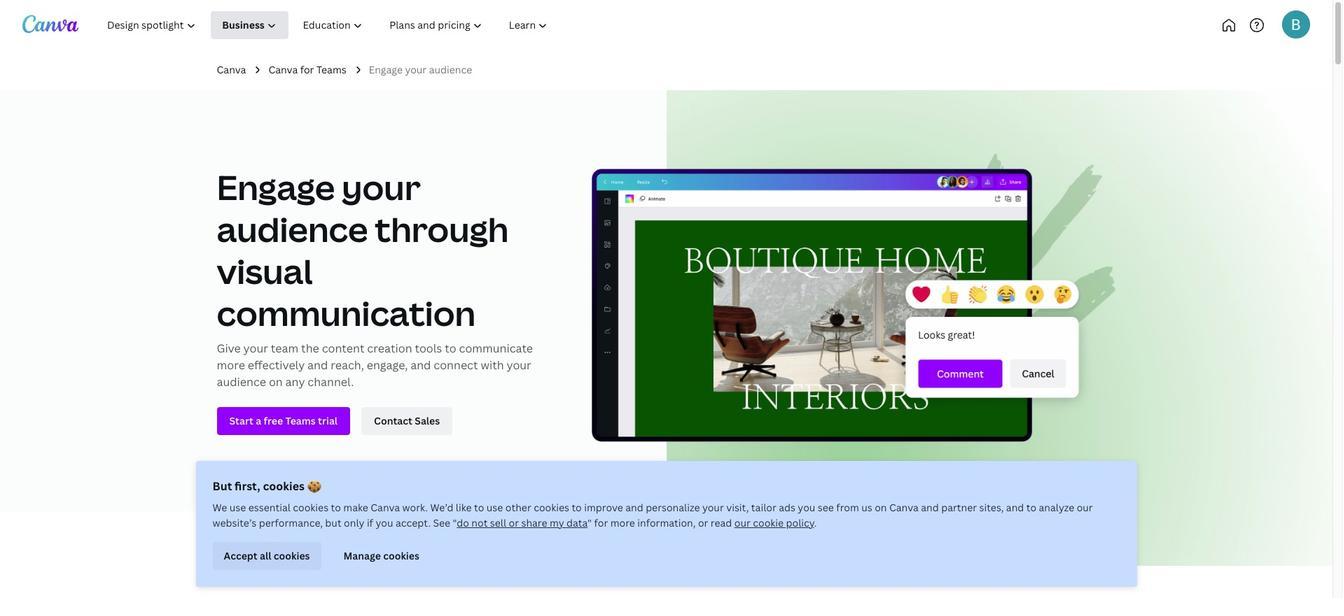Task type: describe. For each thing, give the bounding box(es) containing it.
sell
[[490, 517, 506, 530]]

and down the tools
[[411, 358, 431, 374]]

tailor
[[751, 501, 776, 515]]

we
[[213, 501, 227, 515]]

to right like
[[474, 501, 484, 515]]

and up do not sell or share my data " for more information, or read our cookie policy .
[[626, 501, 643, 515]]

to up "but"
[[331, 501, 341, 515]]

0 horizontal spatial you
[[376, 517, 393, 530]]

give
[[217, 341, 241, 357]]

ads
[[779, 501, 796, 515]]

reach,
[[331, 358, 364, 374]]

top level navigation element
[[95, 11, 608, 39]]

we use essential cookies to make canva work. we'd like to use other cookies to improve and personalize your visit, tailor ads you see from us on canva and partner sites, and to analyze our website's performance, but only if you accept. see "
[[213, 501, 1093, 530]]

analyze
[[1039, 501, 1074, 515]]

do not sell or share my data " for more information, or read our cookie policy .
[[457, 517, 817, 530]]

read
[[711, 517, 732, 530]]

first,
[[235, 479, 260, 494]]

work.
[[402, 501, 428, 515]]

1 vertical spatial our
[[734, 517, 751, 530]]

with
[[481, 358, 504, 374]]

communication
[[217, 291, 476, 336]]

your inside we use essential cookies to make canva work. we'd like to use other cookies to improve and personalize your visit, tailor ads you see from us on canva and partner sites, and to analyze our website's performance, but only if you accept. see "
[[702, 501, 724, 515]]

but
[[325, 517, 342, 530]]

make
[[343, 501, 368, 515]]

engage your audience through visual communication give your team the content creation tools to communicate more effectively and reach, engage, and connect with your audience on any channel.
[[217, 165, 533, 390]]

1 use from the left
[[230, 501, 246, 515]]

accept all cookies button
[[213, 543, 321, 571]]

to inside engage your audience through visual communication give your team the content creation tools to communicate more effectively and reach, engage, and connect with your audience on any channel.
[[445, 341, 456, 357]]

sites,
[[979, 501, 1004, 515]]

0 vertical spatial you
[[798, 501, 815, 515]]

audience for engage your audience
[[429, 63, 472, 76]]

performance,
[[259, 517, 323, 530]]

and down the
[[308, 358, 328, 374]]

information,
[[637, 517, 696, 530]]

tools
[[415, 341, 442, 357]]

" inside we use essential cookies to make canva work. we'd like to use other cookies to improve and personalize your visit, tailor ads you see from us on canva and partner sites, and to analyze our website's performance, but only if you accept. see "
[[453, 517, 457, 530]]

essential
[[248, 501, 291, 515]]

personalize
[[646, 501, 700, 515]]

1 or from the left
[[509, 517, 519, 530]]

canva link
[[217, 62, 246, 78]]

creation
[[367, 341, 412, 357]]

on inside engage your audience through visual communication give your team the content creation tools to communicate more effectively and reach, engage, and connect with your audience on any channel.
[[269, 375, 283, 390]]

canva for teams link
[[268, 62, 346, 78]]

but first, cookies 🍪
[[213, 479, 321, 494]]

frame 10288828 (4) image
[[666, 91, 1333, 567]]

cookies down 🍪
[[293, 501, 329, 515]]

to left analyze
[[1027, 501, 1037, 515]]

2 " from the left
[[588, 517, 592, 530]]

visit,
[[726, 501, 749, 515]]

policy
[[786, 517, 814, 530]]

effectively
[[248, 358, 305, 374]]

improve
[[584, 501, 623, 515]]

🍪
[[307, 479, 321, 494]]

us
[[862, 501, 872, 515]]

like
[[456, 501, 472, 515]]



Task type: vqa. For each thing, say whether or not it's contained in the screenshot.
the Text
no



Task type: locate. For each thing, give the bounding box(es) containing it.
but
[[213, 479, 232, 494]]

we'd
[[430, 501, 453, 515]]

1 vertical spatial you
[[376, 517, 393, 530]]

through
[[375, 207, 509, 252]]

if
[[367, 517, 373, 530]]

cookies right all
[[274, 550, 310, 563]]

engage your audience
[[369, 63, 472, 76]]

0 horizontal spatial our
[[734, 517, 751, 530]]

accept
[[224, 550, 258, 563]]

or
[[509, 517, 519, 530], [698, 517, 708, 530]]

our right analyze
[[1077, 501, 1093, 515]]

engage,
[[367, 358, 408, 374]]

1 horizontal spatial for
[[594, 517, 608, 530]]

" right see
[[453, 517, 457, 530]]

cookies inside 'button'
[[274, 550, 310, 563]]

share
[[521, 517, 547, 530]]

my
[[550, 517, 564, 530]]

and right sites,
[[1006, 501, 1024, 515]]

and left partner
[[921, 501, 939, 515]]

" down improve
[[588, 517, 592, 530]]

1 vertical spatial engage
[[217, 165, 335, 210]]

for left teams
[[300, 63, 314, 76]]

0 horizontal spatial for
[[300, 63, 314, 76]]

content
[[322, 341, 365, 357]]

or right sell
[[509, 517, 519, 530]]

"
[[453, 517, 457, 530], [588, 517, 592, 530]]

0 horizontal spatial use
[[230, 501, 246, 515]]

0 vertical spatial engage
[[369, 63, 403, 76]]

on
[[269, 375, 283, 390], [875, 501, 887, 515]]

1 horizontal spatial our
[[1077, 501, 1093, 515]]

1 horizontal spatial use
[[487, 501, 503, 515]]

engage inside engage your audience through visual communication give your team the content creation tools to communicate more effectively and reach, engage, and connect with your audience on any channel.
[[217, 165, 335, 210]]

1 vertical spatial for
[[594, 517, 608, 530]]

only
[[344, 517, 364, 530]]

for
[[300, 63, 314, 76], [594, 517, 608, 530]]

1 vertical spatial on
[[875, 501, 887, 515]]

more inside engage your audience through visual communication give your team the content creation tools to communicate more effectively and reach, engage, and connect with your audience on any channel.
[[217, 358, 245, 374]]

teams
[[316, 63, 346, 76]]

0 horizontal spatial more
[[217, 358, 245, 374]]

0 horizontal spatial "
[[453, 517, 457, 530]]

1 horizontal spatial you
[[798, 501, 815, 515]]

0 horizontal spatial or
[[509, 517, 519, 530]]

to up connect
[[445, 341, 456, 357]]

1 horizontal spatial engage
[[369, 63, 403, 76]]

see
[[433, 517, 450, 530]]

.
[[814, 517, 817, 530]]

on down effectively
[[269, 375, 283, 390]]

1 horizontal spatial on
[[875, 501, 887, 515]]

0 horizontal spatial engage
[[217, 165, 335, 210]]

audience for engage your audience through visual communication give your team the content creation tools to communicate more effectively and reach, engage, and connect with your audience on any channel.
[[217, 207, 368, 252]]

our down visit,
[[734, 517, 751, 530]]

cookie
[[753, 517, 784, 530]]

cookies inside button
[[383, 550, 419, 563]]

you
[[798, 501, 815, 515], [376, 517, 393, 530]]

our cookie policy link
[[734, 517, 814, 530]]

use up the website's
[[230, 501, 246, 515]]

cookies down accept.
[[383, 550, 419, 563]]

on inside we use essential cookies to make canva work. we'd like to use other cookies to improve and personalize your visit, tailor ads you see from us on canva and partner sites, and to analyze our website's performance, but only if you accept. see "
[[875, 501, 887, 515]]

for down improve
[[594, 517, 608, 530]]

your
[[405, 63, 427, 76], [342, 165, 421, 210], [243, 341, 268, 357], [507, 358, 531, 374], [702, 501, 724, 515]]

our inside we use essential cookies to make canva work. we'd like to use other cookies to improve and personalize your visit, tailor ads you see from us on canva and partner sites, and to analyze our website's performance, but only if you accept. see "
[[1077, 501, 1093, 515]]

visual
[[217, 249, 313, 294]]

2 or from the left
[[698, 517, 708, 530]]

channel.
[[308, 375, 354, 390]]

more down improve
[[610, 517, 635, 530]]

partner
[[941, 501, 977, 515]]

or left read
[[698, 517, 708, 530]]

any
[[285, 375, 305, 390]]

the
[[301, 341, 319, 357]]

engage for engage your audience
[[369, 63, 403, 76]]

use up sell
[[487, 501, 503, 515]]

0 vertical spatial more
[[217, 358, 245, 374]]

you right if
[[376, 517, 393, 530]]

1 vertical spatial audience
[[217, 207, 368, 252]]

0 horizontal spatial on
[[269, 375, 283, 390]]

manage
[[344, 550, 381, 563]]

0 vertical spatial audience
[[429, 63, 472, 76]]

use
[[230, 501, 246, 515], [487, 501, 503, 515]]

cookies up "essential"
[[263, 479, 305, 494]]

team
[[271, 341, 298, 357]]

cookies
[[263, 479, 305, 494], [293, 501, 329, 515], [534, 501, 569, 515], [274, 550, 310, 563], [383, 550, 419, 563]]

you up policy
[[798, 501, 815, 515]]

engage
[[369, 63, 403, 76], [217, 165, 335, 210]]

all
[[260, 550, 271, 563]]

cookies up my
[[534, 501, 569, 515]]

communicate
[[459, 341, 533, 357]]

1 horizontal spatial or
[[698, 517, 708, 530]]

manage cookies
[[344, 550, 419, 563]]

our
[[1077, 501, 1093, 515], [734, 517, 751, 530]]

1 vertical spatial more
[[610, 517, 635, 530]]

2 vertical spatial audience
[[217, 375, 266, 390]]

1 horizontal spatial "
[[588, 517, 592, 530]]

do not sell or share my data link
[[457, 517, 588, 530]]

audience
[[429, 63, 472, 76], [217, 207, 368, 252], [217, 375, 266, 390]]

from
[[836, 501, 859, 515]]

0 vertical spatial our
[[1077, 501, 1093, 515]]

1 horizontal spatial more
[[610, 517, 635, 530]]

canva
[[217, 63, 246, 76], [268, 63, 298, 76], [371, 501, 400, 515], [889, 501, 919, 515]]

not
[[472, 517, 488, 530]]

other
[[505, 501, 531, 515]]

and
[[308, 358, 328, 374], [411, 358, 431, 374], [626, 501, 643, 515], [921, 501, 939, 515], [1006, 501, 1024, 515]]

more
[[217, 358, 245, 374], [610, 517, 635, 530]]

do
[[457, 517, 469, 530]]

connect
[[434, 358, 478, 374]]

0 vertical spatial on
[[269, 375, 283, 390]]

2 use from the left
[[487, 501, 503, 515]]

0 vertical spatial for
[[300, 63, 314, 76]]

1 " from the left
[[453, 517, 457, 530]]

more down give
[[217, 358, 245, 374]]

manage cookies button
[[332, 543, 431, 571]]

engage for engage your audience through visual communication give your team the content creation tools to communicate more effectively and reach, engage, and connect with your audience on any channel.
[[217, 165, 335, 210]]

to
[[445, 341, 456, 357], [331, 501, 341, 515], [474, 501, 484, 515], [572, 501, 582, 515], [1027, 501, 1037, 515]]

foreground image - engage your audience image
[[591, 154, 1116, 449]]

website's
[[213, 517, 256, 530]]

data
[[567, 517, 588, 530]]

on right us
[[875, 501, 887, 515]]

accept all cookies
[[224, 550, 310, 563]]

canva for teams
[[268, 63, 346, 76]]

accept.
[[396, 517, 431, 530]]

see
[[818, 501, 834, 515]]

to up the data
[[572, 501, 582, 515]]



